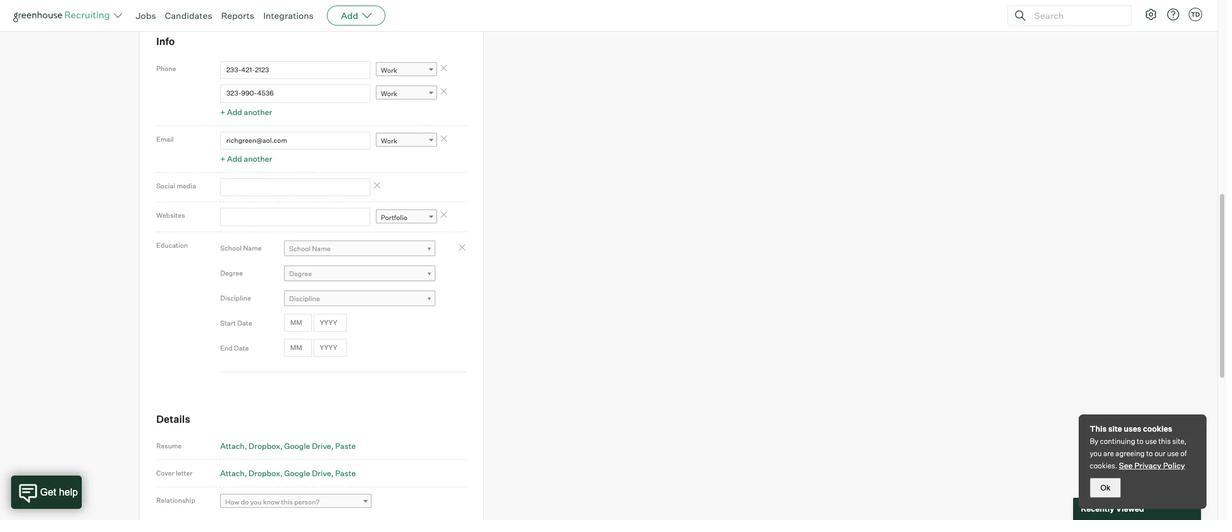 Task type: vqa. For each thing, say whether or not it's contained in the screenshot.
the topmost Job
no



Task type: locate. For each thing, give the bounding box(es) containing it.
1 attach link from the top
[[220, 442, 247, 451]]

1 horizontal spatial to
[[1146, 449, 1153, 458]]

candidates link
[[165, 10, 212, 21]]

degree up mm text field
[[289, 269, 312, 278]]

letter
[[176, 469, 193, 478]]

this
[[1159, 437, 1171, 446], [281, 499, 293, 507]]

YYYY text field
[[314, 314, 347, 332]]

0 vertical spatial this
[[1159, 437, 1171, 446]]

education
[[156, 241, 188, 250]]

1 vertical spatial add
[[227, 107, 242, 117]]

1 vertical spatial dropbox link
[[249, 469, 283, 478]]

2 vertical spatial work
[[381, 137, 397, 145]]

0 horizontal spatial school name
[[220, 244, 262, 252]]

another
[[244, 107, 272, 117], [244, 154, 272, 163]]

know
[[263, 499, 280, 507]]

dropbox
[[249, 442, 280, 451], [249, 469, 280, 478]]

paste for cover letter
[[335, 469, 356, 478]]

0 vertical spatial add
[[341, 10, 358, 21]]

you inside "link"
[[250, 499, 262, 507]]

another for phone
[[244, 107, 272, 117]]

reports
[[221, 10, 254, 21]]

discipline
[[220, 294, 251, 302], [289, 295, 320, 303]]

discipline up the "start date"
[[220, 294, 251, 302]]

degree link
[[284, 266, 435, 282]]

work
[[381, 66, 397, 75], [381, 90, 397, 98], [381, 137, 397, 145]]

td
[[1191, 11, 1200, 18]]

attach
[[220, 442, 245, 451], [220, 469, 245, 478]]

0 vertical spatial + add another link
[[220, 107, 272, 117]]

you right do
[[250, 499, 262, 507]]

td button
[[1189, 8, 1202, 21]]

attach for cover letter
[[220, 469, 245, 478]]

use left "of"
[[1167, 449, 1179, 458]]

school name
[[220, 244, 262, 252], [289, 244, 331, 253]]

dropbox for cover letter
[[249, 469, 280, 478]]

by continuing to use this site, you are agreeing to our use of cookies.
[[1090, 437, 1187, 470]]

+
[[220, 107, 225, 117], [220, 154, 225, 163]]

+ add another link for phone
[[220, 107, 272, 117]]

0 vertical spatial google
[[284, 442, 310, 451]]

our
[[1155, 449, 1166, 458]]

2 + from the top
[[220, 154, 225, 163]]

0 horizontal spatial school
[[220, 244, 242, 252]]

2 another from the top
[[244, 154, 272, 163]]

1 vertical spatial use
[[1167, 449, 1179, 458]]

integrations link
[[263, 10, 314, 21]]

1 drive from the top
[[312, 442, 331, 451]]

0 vertical spatial work
[[381, 66, 397, 75]]

social media
[[156, 182, 196, 190]]

1 + add another from the top
[[220, 107, 272, 117]]

configure image
[[1145, 8, 1158, 21]]

MM text field
[[284, 339, 312, 357]]

0 vertical spatial google drive link
[[284, 442, 334, 451]]

+ add another for phone
[[220, 107, 272, 117]]

1 + from the top
[[220, 107, 225, 117]]

attach link
[[220, 442, 247, 451], [220, 469, 247, 478]]

0 horizontal spatial this
[[281, 499, 293, 507]]

discipline up mm text field
[[289, 295, 320, 303]]

to
[[1137, 437, 1144, 446], [1146, 449, 1153, 458]]

0 vertical spatial you
[[1090, 449, 1102, 458]]

0 vertical spatial work link
[[376, 62, 437, 78]]

school
[[220, 244, 242, 252], [289, 244, 311, 253]]

use down cookies
[[1145, 437, 1157, 446]]

1 paste link from the top
[[335, 442, 356, 451]]

dropbox link for cover letter
[[249, 469, 283, 478]]

1 dropbox link from the top
[[249, 442, 283, 451]]

paste link for cover letter
[[335, 469, 356, 478]]

0 vertical spatial drive
[[312, 442, 331, 451]]

1 vertical spatial work
[[381, 90, 397, 98]]

0 vertical spatial dropbox link
[[249, 442, 283, 451]]

add
[[341, 10, 358, 21], [227, 107, 242, 117], [227, 154, 242, 163]]

start
[[220, 319, 236, 327]]

cookies
[[1143, 424, 1172, 434]]

you
[[1090, 449, 1102, 458], [250, 499, 262, 507]]

drive
[[312, 442, 331, 451], [312, 469, 331, 478]]

2 + add another link from the top
[[220, 154, 272, 163]]

date right start
[[237, 319, 252, 327]]

1 + add another link from the top
[[220, 107, 272, 117]]

recently
[[1081, 505, 1114, 514]]

1 google drive link from the top
[[284, 442, 334, 451]]

paste
[[335, 442, 356, 451], [335, 469, 356, 478]]

0 vertical spatial attach dropbox google drive paste
[[220, 442, 356, 451]]

reports link
[[221, 10, 254, 21]]

3 work link from the top
[[376, 133, 437, 149]]

2 attach link from the top
[[220, 469, 247, 478]]

1 vertical spatial google drive link
[[284, 469, 334, 478]]

email
[[156, 135, 174, 143]]

2 attach dropbox google drive paste from the top
[[220, 469, 356, 478]]

attach for resume
[[220, 442, 245, 451]]

1 vertical spatial attach link
[[220, 469, 247, 478]]

1 horizontal spatial discipline
[[289, 295, 320, 303]]

1 vertical spatial attach dropbox google drive paste
[[220, 469, 356, 478]]

1 vertical spatial date
[[234, 344, 249, 352]]

how
[[225, 499, 239, 507]]

2 vertical spatial work link
[[376, 133, 437, 149]]

0 vertical spatial to
[[1137, 437, 1144, 446]]

1 vertical spatial dropbox
[[249, 469, 280, 478]]

details
[[156, 413, 190, 425]]

1 horizontal spatial school name
[[289, 244, 331, 253]]

1 vertical spatial paste link
[[335, 469, 356, 478]]

1 vertical spatial paste
[[335, 469, 356, 478]]

0 vertical spatial dropbox
[[249, 442, 280, 451]]

paste link
[[335, 442, 356, 451], [335, 469, 356, 478]]

this right the know
[[281, 499, 293, 507]]

paste link for resume
[[335, 442, 356, 451]]

google drive link for resume
[[284, 442, 334, 451]]

0 vertical spatial use
[[1145, 437, 1157, 446]]

portfolio link
[[376, 209, 437, 226]]

google for resume
[[284, 442, 310, 451]]

1 horizontal spatial degree
[[289, 269, 312, 278]]

2 drive from the top
[[312, 469, 331, 478]]

jobs
[[136, 10, 156, 21]]

None text field
[[220, 61, 370, 79], [220, 85, 370, 103], [220, 132, 370, 150], [220, 178, 370, 196], [220, 208, 370, 226], [220, 61, 370, 79], [220, 85, 370, 103], [220, 132, 370, 150], [220, 178, 370, 196], [220, 208, 370, 226]]

phone
[[156, 64, 176, 73]]

3 work from the top
[[381, 137, 397, 145]]

cover
[[156, 469, 174, 478]]

of
[[1181, 449, 1187, 458]]

you down the by
[[1090, 449, 1102, 458]]

1 vertical spatial you
[[250, 499, 262, 507]]

2 vertical spatial add
[[227, 154, 242, 163]]

work link
[[376, 62, 437, 78], [376, 86, 437, 102], [376, 133, 437, 149]]

site
[[1108, 424, 1122, 434]]

1 vertical spatial + add another link
[[220, 154, 272, 163]]

this inside by continuing to use this site, you are agreeing to our use of cookies.
[[1159, 437, 1171, 446]]

you inside by continuing to use this site, you are agreeing to our use of cookies.
[[1090, 449, 1102, 458]]

0 horizontal spatial you
[[250, 499, 262, 507]]

to down uses
[[1137, 437, 1144, 446]]

1 horizontal spatial you
[[1090, 449, 1102, 458]]

1 vertical spatial this
[[281, 499, 293, 507]]

to left the our
[[1146, 449, 1153, 458]]

attach dropbox google drive paste
[[220, 442, 356, 451], [220, 469, 356, 478]]

0 vertical spatial attach
[[220, 442, 245, 451]]

continuing
[[1100, 437, 1135, 446]]

google drive link
[[284, 442, 334, 451], [284, 469, 334, 478]]

+ add another
[[220, 107, 272, 117], [220, 154, 272, 163]]

this up the our
[[1159, 437, 1171, 446]]

0 vertical spatial paste link
[[335, 442, 356, 451]]

1 vertical spatial another
[[244, 154, 272, 163]]

1 vertical spatial attach
[[220, 469, 245, 478]]

0 horizontal spatial discipline
[[220, 294, 251, 302]]

2 work from the top
[[381, 90, 397, 98]]

0 vertical spatial +
[[220, 107, 225, 117]]

+ add another link
[[220, 107, 272, 117], [220, 154, 272, 163]]

degree
[[220, 269, 243, 277], [289, 269, 312, 278]]

google
[[284, 442, 310, 451], [284, 469, 310, 478]]

date for start date
[[237, 319, 252, 327]]

0 vertical spatial attach link
[[220, 442, 247, 451]]

2 paste from the top
[[335, 469, 356, 478]]

2 attach from the top
[[220, 469, 245, 478]]

1 attach from the top
[[220, 442, 245, 451]]

1 google from the top
[[284, 442, 310, 451]]

1 horizontal spatial this
[[1159, 437, 1171, 446]]

2 dropbox from the top
[[249, 469, 280, 478]]

how do you know this person?
[[225, 499, 320, 507]]

agreeing
[[1116, 449, 1145, 458]]

0 vertical spatial date
[[237, 319, 252, 327]]

1 vertical spatial work link
[[376, 86, 437, 102]]

dropbox link
[[249, 442, 283, 451], [249, 469, 283, 478]]

2 google from the top
[[284, 469, 310, 478]]

1 vertical spatial + add another
[[220, 154, 272, 163]]

1 vertical spatial drive
[[312, 469, 331, 478]]

date
[[237, 319, 252, 327], [234, 344, 249, 352]]

0 vertical spatial another
[[244, 107, 272, 117]]

2 paste link from the top
[[335, 469, 356, 478]]

+ add another link for email
[[220, 154, 272, 163]]

2 dropbox link from the top
[[249, 469, 283, 478]]

1 dropbox from the top
[[249, 442, 280, 451]]

how do you know this person? link
[[220, 495, 371, 511]]

1 paste from the top
[[335, 442, 356, 451]]

date right end on the bottom of page
[[234, 344, 249, 352]]

relationship
[[156, 497, 195, 505]]

school name link
[[284, 241, 435, 257]]

1 vertical spatial +
[[220, 154, 225, 163]]

1 work from the top
[[381, 66, 397, 75]]

viewed
[[1116, 505, 1144, 514]]

degree up start
[[220, 269, 243, 277]]

1 attach dropbox google drive paste from the top
[[220, 442, 356, 451]]

this inside "link"
[[281, 499, 293, 507]]

1 vertical spatial google
[[284, 469, 310, 478]]

use
[[1145, 437, 1157, 446], [1167, 449, 1179, 458]]

+ for phone
[[220, 107, 225, 117]]

google drive link for cover letter
[[284, 469, 334, 478]]

2 + add another from the top
[[220, 154, 272, 163]]

0 vertical spatial paste
[[335, 442, 356, 451]]

name
[[243, 244, 262, 252], [312, 244, 331, 253]]

work for 1st "work" 'link' from the top of the page
[[381, 66, 397, 75]]

ok
[[1101, 484, 1111, 493]]

candidates
[[165, 10, 212, 21]]

2 google drive link from the top
[[284, 469, 334, 478]]

1 another from the top
[[244, 107, 272, 117]]

0 vertical spatial + add another
[[220, 107, 272, 117]]

attach dropbox google drive paste for cover letter
[[220, 469, 356, 478]]



Task type: describe. For each thing, give the bounding box(es) containing it.
see privacy policy
[[1119, 461, 1185, 470]]

add for email
[[227, 154, 242, 163]]

are
[[1104, 449, 1114, 458]]

1 horizontal spatial use
[[1167, 449, 1179, 458]]

dropbox for resume
[[249, 442, 280, 451]]

ok button
[[1090, 478, 1121, 498]]

1 work link from the top
[[376, 62, 437, 78]]

1 horizontal spatial school
[[289, 244, 311, 253]]

+ add another for email
[[220, 154, 272, 163]]

media
[[177, 182, 196, 190]]

site,
[[1173, 437, 1187, 446]]

0 horizontal spatial name
[[243, 244, 262, 252]]

discipline link
[[284, 291, 435, 307]]

integrations
[[263, 10, 314, 21]]

0 horizontal spatial use
[[1145, 437, 1157, 446]]

this site uses cookies
[[1090, 424, 1172, 434]]

date for end date
[[234, 344, 249, 352]]

1 vertical spatial to
[[1146, 449, 1153, 458]]

another for email
[[244, 154, 272, 163]]

+ for email
[[220, 154, 225, 163]]

privacy
[[1135, 461, 1162, 470]]

end
[[220, 344, 233, 352]]

drive for resume
[[312, 442, 331, 451]]

work for third "work" 'link'
[[381, 137, 397, 145]]

portfolio
[[381, 213, 408, 222]]

websites
[[156, 212, 185, 220]]

Search text field
[[1032, 8, 1122, 24]]

work for 2nd "work" 'link' from the bottom
[[381, 90, 397, 98]]

add for phone
[[227, 107, 242, 117]]

add button
[[327, 6, 385, 26]]

do
[[241, 499, 249, 507]]

end date
[[220, 344, 249, 352]]

policy
[[1163, 461, 1185, 470]]

uses
[[1124, 424, 1142, 434]]

recently viewed
[[1081, 505, 1144, 514]]

resume
[[156, 442, 182, 451]]

MM text field
[[284, 314, 312, 332]]

this for site,
[[1159, 437, 1171, 446]]

social
[[156, 182, 175, 190]]

cookies.
[[1090, 462, 1118, 470]]

person?
[[294, 499, 320, 507]]

drive for cover letter
[[312, 469, 331, 478]]

by
[[1090, 437, 1099, 446]]

jobs link
[[136, 10, 156, 21]]

attach link for cover letter
[[220, 469, 247, 478]]

this for person?
[[281, 499, 293, 507]]

dropbox link for resume
[[249, 442, 283, 451]]

google for cover letter
[[284, 469, 310, 478]]

0 horizontal spatial degree
[[220, 269, 243, 277]]

td button
[[1187, 6, 1205, 23]]

start date
[[220, 319, 252, 327]]

info
[[156, 35, 175, 47]]

greenhouse recruiting image
[[13, 9, 113, 22]]

see privacy policy link
[[1119, 461, 1185, 470]]

attach link for resume
[[220, 442, 247, 451]]

1 horizontal spatial name
[[312, 244, 331, 253]]

this
[[1090, 424, 1107, 434]]

see
[[1119, 461, 1133, 470]]

attach dropbox google drive paste for resume
[[220, 442, 356, 451]]

add inside popup button
[[341, 10, 358, 21]]

0 horizontal spatial to
[[1137, 437, 1144, 446]]

YYYY text field
[[314, 339, 347, 357]]

paste for resume
[[335, 442, 356, 451]]

cover letter
[[156, 469, 193, 478]]

2 work link from the top
[[376, 86, 437, 102]]



